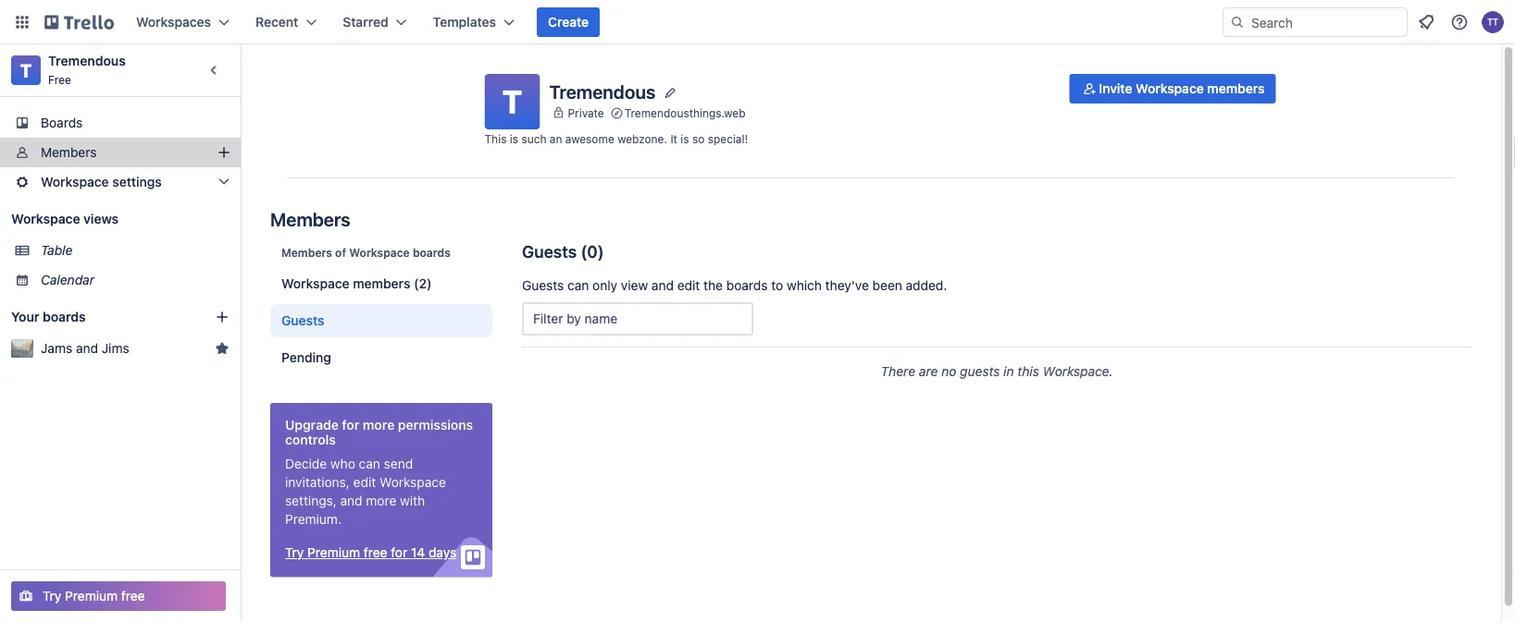Task type: locate. For each thing, give the bounding box(es) containing it.
members left the of
[[281, 246, 332, 259]]

try premium free
[[43, 589, 145, 604]]

0 vertical spatial t
[[20, 59, 32, 81]]

settings
[[112, 174, 162, 190]]

no
[[942, 364, 957, 380]]

t left free
[[20, 59, 32, 81]]

days
[[429, 546, 456, 561]]

more up send in the left of the page
[[363, 418, 395, 433]]

this is such an awesome webzone. it is so special!
[[485, 132, 748, 145]]

0 vertical spatial can
[[567, 278, 589, 293]]

boards up (2)
[[413, 246, 451, 259]]

starred icon image
[[215, 342, 230, 356]]

guests up pending at bottom left
[[281, 313, 324, 329]]

t up this
[[502, 82, 522, 121]]

1 horizontal spatial and
[[340, 494, 362, 509]]

free
[[364, 546, 387, 561], [121, 589, 145, 604]]

1 vertical spatial and
[[76, 341, 98, 356]]

2 horizontal spatial and
[[652, 278, 674, 293]]

free
[[48, 73, 71, 86]]

so
[[692, 132, 705, 145]]

members
[[41, 145, 97, 160], [270, 208, 350, 230], [281, 246, 332, 259]]

tremendous
[[48, 53, 126, 68], [549, 80, 656, 102]]

0 horizontal spatial free
[[121, 589, 145, 604]]

try inside 'button'
[[285, 546, 304, 561]]

t button
[[485, 74, 540, 130]]

guests can only view and edit the boards to which they've been added.
[[522, 278, 947, 293]]

Filter by name text field
[[522, 303, 753, 336]]

members up the of
[[270, 208, 350, 230]]

send
[[384, 457, 413, 472]]

edit down who
[[353, 475, 376, 491]]

1 vertical spatial edit
[[353, 475, 376, 491]]

workspace up "with"
[[379, 475, 446, 491]]

edit left the
[[677, 278, 700, 293]]

0 horizontal spatial premium
[[65, 589, 118, 604]]

0 horizontal spatial t
[[20, 59, 32, 81]]

calendar link
[[41, 271, 230, 290]]

tremendous link
[[48, 53, 126, 68]]

upgrade for more permissions controls decide who can send invitations, edit workspace settings, and more with premium.
[[285, 418, 473, 528]]

can left only at the left of the page
[[567, 278, 589, 293]]

1 horizontal spatial members
[[1207, 81, 1265, 96]]

0 vertical spatial members
[[1207, 81, 1265, 96]]

0 horizontal spatial for
[[342, 418, 359, 433]]

starred
[[343, 14, 388, 30]]

1 vertical spatial free
[[121, 589, 145, 604]]

is
[[510, 132, 518, 145], [681, 132, 689, 145]]

more left "with"
[[366, 494, 397, 509]]

free for try premium free for 14 days
[[364, 546, 387, 561]]

it
[[671, 132, 678, 145]]

0 vertical spatial and
[[652, 278, 674, 293]]

guests
[[522, 242, 577, 261], [522, 278, 564, 293], [281, 313, 324, 329]]

1 vertical spatial for
[[391, 546, 407, 561]]

boards up jams
[[43, 310, 86, 325]]

guests link
[[270, 305, 492, 338]]

workspace up workspace views
[[41, 174, 109, 190]]

workspace right invite
[[1136, 81, 1204, 96]]

guests
[[960, 364, 1000, 380]]

for
[[342, 418, 359, 433], [391, 546, 407, 561]]

and down who
[[340, 494, 362, 509]]

members down boards
[[41, 145, 97, 160]]

workspace inside dropdown button
[[41, 174, 109, 190]]

can inside upgrade for more permissions controls decide who can send invitations, edit workspace settings, and more with premium.
[[359, 457, 380, 472]]

free inside button
[[121, 589, 145, 604]]

1 vertical spatial t
[[502, 82, 522, 121]]

members of workspace boards
[[281, 246, 451, 259]]

2 horizontal spatial boards
[[726, 278, 768, 293]]

0 horizontal spatial and
[[76, 341, 98, 356]]

controls
[[285, 433, 336, 448]]

members down search image
[[1207, 81, 1265, 96]]

0 vertical spatial more
[[363, 418, 395, 433]]

0 horizontal spatial try
[[43, 589, 61, 604]]

1 vertical spatial tremendous
[[549, 80, 656, 102]]

tremendous up private
[[549, 80, 656, 102]]

they've
[[825, 278, 869, 293]]

members inside members link
[[41, 145, 97, 160]]

there
[[881, 364, 916, 380]]

0 vertical spatial for
[[342, 418, 359, 433]]

1 vertical spatial more
[[366, 494, 397, 509]]

1 vertical spatial members
[[353, 276, 410, 292]]

1 vertical spatial guests
[[522, 278, 564, 293]]

2 vertical spatial and
[[340, 494, 362, 509]]

search image
[[1230, 15, 1245, 30]]

1 horizontal spatial boards
[[413, 246, 451, 259]]

1 horizontal spatial is
[[681, 132, 689, 145]]

free for try premium free
[[121, 589, 145, 604]]

0 horizontal spatial tremendous
[[48, 53, 126, 68]]

add board image
[[215, 310, 230, 325]]

0 horizontal spatial edit
[[353, 475, 376, 491]]

2 vertical spatial guests
[[281, 313, 324, 329]]

0 vertical spatial premium
[[307, 546, 360, 561]]

1 horizontal spatial tremendous
[[549, 80, 656, 102]]

1 vertical spatial can
[[359, 457, 380, 472]]

is right it
[[681, 132, 689, 145]]

is right this
[[510, 132, 518, 145]]

( 0 )
[[581, 242, 604, 261]]

free inside 'button'
[[364, 546, 387, 561]]

workspace inside upgrade for more permissions controls decide who can send invitations, edit workspace settings, and more with premium.
[[379, 475, 446, 491]]

jams
[[41, 341, 72, 356]]

workspace right the of
[[349, 246, 410, 259]]

workspace
[[1136, 81, 1204, 96], [41, 174, 109, 190], [11, 212, 80, 227], [349, 246, 410, 259], [281, 276, 350, 292], [379, 475, 446, 491]]

1 vertical spatial try
[[43, 589, 61, 604]]

guests left ( on the left top of page
[[522, 242, 577, 261]]

try for try premium free for 14 days
[[285, 546, 304, 561]]

webzone.
[[618, 132, 667, 145]]

t for t button
[[502, 82, 522, 121]]

boards link
[[0, 108, 241, 138]]

workspace up "table"
[[11, 212, 80, 227]]

try premium free for 14 days
[[285, 546, 456, 561]]

0 vertical spatial tremendous
[[48, 53, 126, 68]]

0 horizontal spatial is
[[510, 132, 518, 145]]

t inside button
[[502, 82, 522, 121]]

awesome
[[565, 132, 614, 145]]

try
[[285, 546, 304, 561], [43, 589, 61, 604]]

1 horizontal spatial try
[[285, 546, 304, 561]]

0 horizontal spatial can
[[359, 457, 380, 472]]

decide
[[285, 457, 327, 472]]

1 horizontal spatial edit
[[677, 278, 700, 293]]

calendar
[[41, 273, 94, 288]]

your
[[11, 310, 39, 325]]

0 vertical spatial try
[[285, 546, 304, 561]]

been
[[873, 278, 902, 293]]

0
[[587, 242, 598, 261]]

to
[[771, 278, 783, 293]]

tremendous for tremendous
[[549, 80, 656, 102]]

templates button
[[422, 7, 526, 37]]

1 is from the left
[[510, 132, 518, 145]]

and
[[652, 278, 674, 293], [76, 341, 98, 356], [340, 494, 362, 509]]

can right who
[[359, 457, 380, 472]]

and right view
[[652, 278, 674, 293]]

0 vertical spatial free
[[364, 546, 387, 561]]

for left 14
[[391, 546, 407, 561]]

2 vertical spatial boards
[[43, 310, 86, 325]]

t
[[20, 59, 32, 81], [502, 82, 522, 121]]

try inside button
[[43, 589, 61, 604]]

boards
[[413, 246, 451, 259], [726, 278, 768, 293], [43, 310, 86, 325]]

jams and jims
[[41, 341, 129, 356]]

premium
[[307, 546, 360, 561], [65, 589, 118, 604]]

tremendousthings.web link
[[624, 104, 746, 122]]

1 horizontal spatial t
[[502, 82, 522, 121]]

create button
[[537, 7, 600, 37]]

for right upgrade
[[342, 418, 359, 433]]

premium inside 'button'
[[307, 546, 360, 561]]

members down members of workspace boards
[[353, 276, 410, 292]]

create
[[548, 14, 589, 30]]

members
[[1207, 81, 1265, 96], [353, 276, 410, 292]]

0 vertical spatial members
[[41, 145, 97, 160]]

boards left "to" at the right
[[726, 278, 768, 293]]

tremendous up free
[[48, 53, 126, 68]]

1 vertical spatial premium
[[65, 589, 118, 604]]

1 horizontal spatial free
[[364, 546, 387, 561]]

1 horizontal spatial premium
[[307, 546, 360, 561]]

guests left only at the left of the page
[[522, 278, 564, 293]]

more
[[363, 418, 395, 433], [366, 494, 397, 509]]

0 horizontal spatial boards
[[43, 310, 86, 325]]

and left the jims
[[76, 341, 98, 356]]

in
[[1003, 364, 1014, 380]]

can
[[567, 278, 589, 293], [359, 457, 380, 472]]

premium.
[[285, 512, 342, 528]]

1 horizontal spatial for
[[391, 546, 407, 561]]

premium inside button
[[65, 589, 118, 604]]

workspace down the of
[[281, 276, 350, 292]]



Task type: vqa. For each thing, say whether or not it's contained in the screenshot.
Copy
no



Task type: describe. For each thing, give the bounding box(es) containing it.
1 vertical spatial members
[[270, 208, 350, 230]]

0 vertical spatial guests
[[522, 242, 577, 261]]

workspaces
[[136, 14, 211, 30]]

try premium free button
[[11, 582, 226, 612]]

settings,
[[285, 494, 337, 509]]

1 vertical spatial boards
[[726, 278, 768, 293]]

workspace.
[[1043, 364, 1113, 380]]

tremendous for tremendous free
[[48, 53, 126, 68]]

t for t link
[[20, 59, 32, 81]]

the
[[704, 278, 723, 293]]

premium for try premium free
[[65, 589, 118, 604]]

2 vertical spatial members
[[281, 246, 332, 259]]

with
[[400, 494, 425, 509]]

who
[[330, 457, 355, 472]]

upgrade
[[285, 418, 339, 433]]

your boards
[[11, 310, 86, 325]]

only
[[592, 278, 617, 293]]

templates
[[433, 14, 496, 30]]

2 is from the left
[[681, 132, 689, 145]]

there are no guests in this workspace.
[[881, 364, 1113, 380]]

jims
[[102, 341, 129, 356]]

pending
[[281, 350, 331, 366]]

(
[[581, 242, 587, 261]]

terry turtle (terryturtle) image
[[1482, 11, 1504, 33]]

such
[[521, 132, 547, 145]]

which
[[787, 278, 822, 293]]

members inside button
[[1207, 81, 1265, 96]]

try premium free for 14 days button
[[285, 544, 456, 563]]

recent
[[256, 14, 298, 30]]

primary element
[[0, 0, 1515, 44]]

an
[[550, 132, 562, 145]]

1 horizontal spatial can
[[567, 278, 589, 293]]

your boards with 1 items element
[[11, 306, 187, 329]]

table
[[41, 243, 73, 258]]

workspace navigation collapse icon image
[[202, 57, 228, 83]]

recent button
[[244, 7, 328, 37]]

members link
[[0, 138, 241, 168]]

views
[[83, 212, 119, 227]]

guests for guests can only view and edit the boards to which they've been added.
[[522, 278, 564, 293]]

boards
[[41, 115, 83, 131]]

jams and jims link
[[41, 340, 207, 358]]

(2)
[[414, 276, 432, 292]]

t link
[[11, 56, 41, 85]]

view
[[621, 278, 648, 293]]

tremendousthings.web
[[624, 107, 746, 120]]

open information menu image
[[1450, 13, 1469, 31]]

0 notifications image
[[1415, 11, 1437, 33]]

invite workspace members
[[1099, 81, 1265, 96]]

0 vertical spatial edit
[[677, 278, 700, 293]]

added.
[[906, 278, 947, 293]]

for inside 'button'
[[391, 546, 407, 561]]

starred button
[[332, 7, 418, 37]]

)
[[598, 242, 604, 261]]

pending link
[[270, 342, 492, 375]]

of
[[335, 246, 346, 259]]

0 vertical spatial boards
[[413, 246, 451, 259]]

workspace inside button
[[1136, 81, 1204, 96]]

back to home image
[[44, 7, 114, 37]]

and inside upgrade for more permissions controls decide who can send invitations, edit workspace settings, and more with premium.
[[340, 494, 362, 509]]

try for try premium free
[[43, 589, 61, 604]]

14
[[411, 546, 425, 561]]

edit inside upgrade for more permissions controls decide who can send invitations, edit workspace settings, and more with premium.
[[353, 475, 376, 491]]

are
[[919, 364, 938, 380]]

workspaces button
[[125, 7, 241, 37]]

tremendous free
[[48, 53, 126, 86]]

special!
[[708, 132, 748, 145]]

invitations,
[[285, 475, 350, 491]]

private
[[568, 107, 604, 120]]

permissions
[[398, 418, 473, 433]]

this
[[1018, 364, 1039, 380]]

workspace members
[[281, 276, 410, 292]]

workspace views
[[11, 212, 119, 227]]

0 horizontal spatial members
[[353, 276, 410, 292]]

guests for guests link
[[281, 313, 324, 329]]

workspace settings button
[[0, 168, 241, 197]]

table link
[[41, 242, 230, 260]]

premium for try premium free for 14 days
[[307, 546, 360, 561]]

sm image
[[1081, 80, 1099, 98]]

invite workspace members button
[[1069, 74, 1276, 104]]

Search field
[[1245, 8, 1407, 36]]

for inside upgrade for more permissions controls decide who can send invitations, edit workspace settings, and more with premium.
[[342, 418, 359, 433]]

invite
[[1099, 81, 1132, 96]]

this
[[485, 132, 507, 145]]

workspace settings
[[41, 174, 162, 190]]



